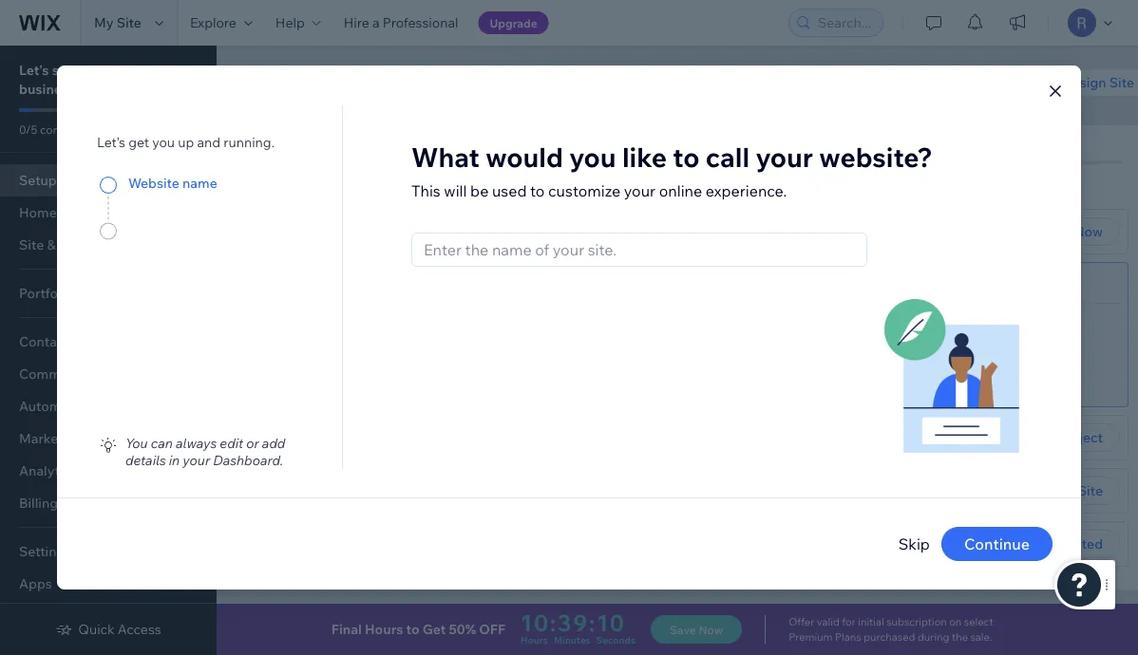 Task type: describe. For each thing, give the bounding box(es) containing it.
this
[[411, 181, 441, 200]]

update your site type
[[276, 223, 410, 240]]

1 horizontal spatial set
[[282, 152, 307, 173]]

site inside "design site" link
[[1110, 74, 1134, 91]]

you can always edit or add details in your dashboard.
[[125, 435, 285, 469]]

hours for 10:39:10
[[521, 634, 548, 646]]

50%
[[449, 621, 476, 638]]

on
[[949, 616, 962, 629]]

few
[[542, 319, 564, 336]]

sidebar element
[[0, 46, 217, 656]]

portfolio
[[409, 429, 462, 446]]

0/5 completed inside sidebar element
[[19, 122, 97, 136]]

setup link
[[0, 164, 217, 197]]

find
[[276, 319, 304, 336]]

your inside you can always edit or add details in your dashboard.
[[183, 452, 210, 469]]

help
[[275, 14, 305, 31]]

online
[[659, 181, 702, 200]]

hire
[[344, 14, 369, 31]]

show
[[706, 614, 740, 630]]

off
[[479, 621, 505, 638]]

settings
[[19, 543, 72, 560]]

1 horizontal spatial business
[[377, 152, 449, 173]]

the
[[952, 631, 968, 644]]

10:39:10 hours minutes seconds
[[521, 609, 636, 646]]

your up the update your site type
[[336, 152, 373, 173]]

you for up
[[152, 134, 175, 151]]

to right used
[[530, 181, 545, 200]]

professional
[[383, 14, 458, 31]]

add
[[262, 435, 285, 452]]

show your support button
[[706, 614, 826, 631]]

a for connect a custom domain
[[333, 275, 341, 291]]

would
[[486, 140, 563, 173]]

your left site
[[326, 223, 353, 240]]

dashboard.
[[213, 452, 283, 469]]

e.g., mystunningwebsite.com field
[[300, 353, 588, 379]]

skip button
[[899, 533, 930, 556]]

initial
[[858, 616, 884, 629]]

running.
[[223, 134, 275, 151]]

home
[[19, 204, 57, 221]]

type
[[381, 223, 410, 240]]

call
[[706, 140, 750, 173]]

final
[[331, 621, 362, 638]]

you
[[125, 435, 148, 452]]

up inside sidebar element
[[75, 62, 91, 78]]

premium
[[789, 631, 833, 644]]

purchased
[[864, 631, 915, 644]]

customize
[[548, 181, 621, 200]]

stands
[[572, 614, 615, 630]]

project
[[315, 429, 360, 446]]

hire a professional
[[344, 14, 458, 31]]

used
[[492, 181, 527, 200]]

details
[[125, 452, 166, 469]]

website?
[[819, 140, 933, 173]]

set inside "let's set up your business"
[[52, 62, 72, 78]]

1 vertical spatial 0/5 completed
[[842, 155, 920, 170]]

what would you like to call your website? this will be used to customize your online experience.
[[411, 140, 933, 200]]

final hours to get 50% off
[[331, 621, 505, 638]]

perfect
[[337, 319, 383, 336]]

update for update now
[[1025, 223, 1072, 240]]

project
[[1058, 429, 1103, 446]]

valid
[[817, 616, 840, 629]]

your left website
[[323, 483, 351, 499]]

welcome,
[[217, 69, 341, 102]]

add for add project
[[1029, 429, 1055, 446]]

0 horizontal spatial get
[[423, 621, 446, 638]]

during
[[918, 631, 950, 644]]

quick access
[[78, 621, 161, 638]]

subscription
[[887, 616, 947, 629]]

1 vertical spatial let's
[[239, 152, 278, 173]]

let's get you up and running.
[[97, 134, 275, 151]]

add a project to your portfolio
[[276, 429, 462, 446]]

support
[[774, 614, 826, 630]]

settings link
[[0, 536, 217, 568]]

connect
[[276, 275, 331, 291]]

0 horizontal spatial site
[[117, 14, 141, 31]]

10:39:10
[[521, 609, 626, 638]]

a for add a project to your portfolio
[[305, 429, 312, 446]]

update now button
[[1008, 218, 1120, 246]]

now for update now
[[1075, 223, 1103, 240]]

0 vertical spatial design site
[[1063, 74, 1134, 91]]

website
[[128, 174, 179, 191]]

save now button
[[651, 616, 742, 644]]

my site
[[94, 14, 141, 31]]

completed inside sidebar element
[[40, 122, 97, 136]]

update now
[[1025, 223, 1103, 240]]

your inside sidebar element
[[94, 62, 123, 78]]

add project
[[1029, 429, 1103, 446]]

secure
[[462, 319, 503, 336]]

1 vertical spatial let's set up your business
[[239, 152, 449, 173]]

update for update your site type
[[276, 223, 323, 240]]

my
[[94, 14, 114, 31]]

continue button
[[942, 527, 1053, 562]]

name
[[182, 174, 217, 191]]

home link
[[0, 197, 217, 229]]

quick access button
[[55, 621, 161, 638]]

seconds
[[596, 634, 636, 646]]

edit
[[220, 435, 243, 452]]

can
[[151, 435, 173, 452]]



Task type: locate. For each thing, give the bounding box(es) containing it.
setup
[[19, 172, 57, 189]]

be
[[470, 181, 489, 200]]

1 vertical spatial site
[[1110, 74, 1134, 91]]

site inside the design site button
[[1078, 483, 1103, 499]]

in down can
[[169, 452, 180, 469]]

a right hire
[[372, 14, 380, 31]]

experience.
[[706, 181, 787, 200]]

business inside sidebar element
[[19, 81, 75, 97]]

0 vertical spatial let's set up your business
[[19, 62, 123, 97]]

0 horizontal spatial completed
[[40, 122, 97, 136]]

0 vertical spatial 0/5 completed
[[19, 122, 97, 136]]

in for a
[[518, 319, 529, 336]]

upgrade button
[[478, 11, 549, 34]]

and left running.
[[197, 134, 220, 151]]

domain right perfect
[[386, 319, 432, 336]]

get left started
[[1030, 536, 1053, 553]]

1 horizontal spatial let's
[[239, 152, 278, 173]]

your right find
[[307, 319, 334, 336]]

1 horizontal spatial hours
[[521, 634, 548, 646]]

1 add from the left
[[276, 429, 302, 446]]

in right it
[[518, 319, 529, 336]]

your down my
[[94, 62, 123, 78]]

you up 'customize'
[[569, 140, 616, 173]]

a for hire a professional
[[372, 14, 380, 31]]

ukraine
[[648, 614, 698, 630]]

explore
[[190, 14, 236, 31]]

0/5
[[19, 122, 37, 136], [842, 155, 860, 170]]

a
[[372, 14, 380, 31], [333, 275, 341, 291], [532, 319, 539, 336], [305, 429, 312, 446]]

design site button
[[1014, 477, 1120, 505]]

add project button
[[1012, 424, 1120, 452]]

domain for custom
[[394, 275, 442, 291]]

0 horizontal spatial let's
[[19, 62, 49, 78]]

get inside button
[[1030, 536, 1053, 553]]

business up this
[[377, 152, 449, 173]]

1 horizontal spatial up
[[178, 134, 194, 151]]

clicks.
[[567, 319, 605, 336]]

started
[[1056, 536, 1103, 553]]

0 vertical spatial in
[[518, 319, 529, 336]]

1 vertical spatial 0/5
[[842, 155, 860, 170]]

design your website
[[276, 483, 402, 499]]

help button
[[264, 0, 332, 46]]

1 horizontal spatial now
[[1075, 223, 1103, 240]]

0 vertical spatial now
[[1075, 223, 1103, 240]]

design site link
[[1029, 68, 1138, 97]]

find your perfect domain and secure it in a few clicks.
[[276, 319, 605, 336]]

you for like
[[569, 140, 616, 173]]

0 horizontal spatial and
[[197, 134, 220, 151]]

0 vertical spatial get
[[1030, 536, 1053, 553]]

1 horizontal spatial completed
[[863, 155, 920, 170]]

1 horizontal spatial you
[[569, 140, 616, 173]]

in inside you can always edit or add details in your dashboard.
[[169, 452, 180, 469]]

to left 50%
[[406, 621, 420, 638]]

2 vertical spatial up
[[311, 152, 332, 173]]

1 horizontal spatial update
[[1025, 223, 1072, 240]]

access
[[118, 621, 161, 638]]

Search... field
[[812, 10, 877, 36]]

will
[[444, 181, 467, 200]]

to up "online"
[[673, 140, 700, 173]]

0 horizontal spatial add
[[276, 429, 302, 446]]

up
[[75, 62, 91, 78], [178, 134, 194, 151], [311, 152, 332, 173]]

0 vertical spatial site
[[117, 14, 141, 31]]

and for up
[[197, 134, 220, 151]]

2 add from the left
[[1029, 429, 1055, 446]]

a left "custom"
[[333, 275, 341, 291]]

in for your
[[169, 452, 180, 469]]

1 horizontal spatial in
[[518, 319, 529, 336]]

0 horizontal spatial now
[[699, 623, 723, 637]]

your up experience.
[[756, 140, 813, 173]]

0 horizontal spatial 0/5 completed
[[19, 122, 97, 136]]

add inside button
[[1029, 429, 1055, 446]]

hours inside 10:39:10 hours minutes seconds
[[521, 634, 548, 646]]

design site inside button
[[1031, 483, 1103, 499]]

plans
[[835, 631, 861, 644]]

1 vertical spatial get
[[423, 621, 446, 638]]

let's set up your business inside sidebar element
[[19, 62, 123, 97]]

get
[[1030, 536, 1053, 553], [423, 621, 446, 638]]

let's set up your business up the update your site type
[[239, 152, 449, 173]]

your left portfolio
[[378, 429, 406, 446]]

and for domain
[[435, 319, 459, 336]]

a left few in the left of the page
[[532, 319, 539, 336]]

welcome, ruby
[[217, 69, 413, 102]]

now for save now
[[699, 623, 723, 637]]

upgrade
[[490, 16, 538, 30]]

design inside button
[[1031, 483, 1075, 499]]

1 vertical spatial domain
[[386, 319, 432, 336]]

1 vertical spatial business
[[377, 152, 449, 173]]

a left "project"
[[305, 429, 312, 446]]

update inside button
[[1025, 223, 1072, 240]]

0 horizontal spatial 0/5
[[19, 122, 37, 136]]

to
[[673, 140, 700, 173], [530, 181, 545, 200], [363, 429, 375, 446], [406, 621, 420, 638]]

your down like
[[624, 181, 656, 200]]

0/5 inside sidebar element
[[19, 122, 37, 136]]

1 horizontal spatial 0/5
[[842, 155, 860, 170]]

0 horizontal spatial hours
[[365, 621, 403, 638]]

with
[[618, 614, 645, 630]]

what
[[411, 140, 480, 173]]

ruby
[[347, 69, 413, 102]]

custom
[[344, 275, 391, 291]]

0/5 completed
[[19, 122, 97, 136], [842, 155, 920, 170]]

wix
[[544, 614, 569, 630]]

get started button
[[1013, 530, 1120, 559]]

skip
[[899, 535, 930, 554]]

1 vertical spatial up
[[178, 134, 194, 151]]

0 vertical spatial business
[[19, 81, 75, 97]]

like
[[622, 140, 667, 173]]

0 horizontal spatial in
[[169, 452, 180, 469]]

let's
[[97, 134, 125, 151]]

to right "project"
[[363, 429, 375, 446]]

domain for perfect
[[386, 319, 432, 336]]

0 horizontal spatial business
[[19, 81, 75, 97]]

1 vertical spatial completed
[[863, 155, 920, 170]]

add
[[276, 429, 302, 446], [1029, 429, 1055, 446]]

1 horizontal spatial 0/5 completed
[[842, 155, 920, 170]]

1 vertical spatial design site
[[1031, 483, 1103, 499]]

offer valid for initial subscription on select premium plans purchased during the sale.
[[789, 616, 994, 644]]

and left secure
[[435, 319, 459, 336]]

2 horizontal spatial site
[[1110, 74, 1134, 91]]

now inside button
[[1075, 223, 1103, 240]]

you right get
[[152, 134, 175, 151]]

Enter the name of your site. field
[[418, 234, 861, 266]]

1 vertical spatial set
[[282, 152, 307, 173]]

in
[[518, 319, 529, 336], [169, 452, 180, 469]]

0 vertical spatial let's
[[19, 62, 49, 78]]

add right or
[[276, 429, 302, 446]]

continue
[[964, 535, 1030, 554]]

0 horizontal spatial update
[[276, 223, 323, 240]]

quick
[[78, 621, 115, 638]]

design site
[[1063, 74, 1134, 91], [1031, 483, 1103, 499]]

update
[[276, 223, 323, 240], [1025, 223, 1072, 240]]

0 vertical spatial completed
[[40, 122, 97, 136]]

0 horizontal spatial set
[[52, 62, 72, 78]]

add for add a project to your portfolio
[[276, 429, 302, 446]]

let's set up your business down my
[[19, 62, 123, 97]]

0 vertical spatial and
[[197, 134, 220, 151]]

design
[[1063, 74, 1107, 91], [276, 483, 320, 499], [1031, 483, 1075, 499]]

for
[[842, 616, 856, 629]]

0 vertical spatial up
[[75, 62, 91, 78]]

automations
[[19, 398, 100, 415]]

0 horizontal spatial let's set up your business
[[19, 62, 123, 97]]

1 vertical spatial and
[[435, 319, 459, 336]]

0 vertical spatial set
[[52, 62, 72, 78]]

it
[[506, 319, 515, 336]]

your down always
[[183, 452, 210, 469]]

sale.
[[971, 631, 992, 644]]

connect a custom domain
[[276, 275, 442, 291]]

1 horizontal spatial and
[[435, 319, 459, 336]]

site
[[356, 223, 378, 240]]

get
[[128, 134, 149, 151]]

add left project
[[1029, 429, 1055, 446]]

save now
[[670, 623, 723, 637]]

you inside what would you like to call your website? this will be used to customize your online experience.
[[569, 140, 616, 173]]

now inside button
[[699, 623, 723, 637]]

1 horizontal spatial add
[[1029, 429, 1055, 446]]

0 horizontal spatial up
[[75, 62, 91, 78]]

always
[[176, 435, 217, 452]]

1 update from the left
[[276, 223, 323, 240]]

2 vertical spatial site
[[1078, 483, 1103, 499]]

0 vertical spatial domain
[[394, 275, 442, 291]]

0 horizontal spatial you
[[152, 134, 175, 151]]

0 vertical spatial 0/5
[[19, 122, 37, 136]]

website name
[[128, 174, 217, 191]]

2 update from the left
[[1025, 223, 1072, 240]]

1 vertical spatial in
[[169, 452, 180, 469]]

1 horizontal spatial get
[[1030, 536, 1053, 553]]

1 horizontal spatial let's set up your business
[[239, 152, 449, 173]]

1 vertical spatial now
[[699, 623, 723, 637]]

offer
[[789, 616, 815, 629]]

2 horizontal spatial up
[[311, 152, 332, 173]]

get started
[[1030, 536, 1103, 553]]

hours
[[365, 621, 403, 638], [521, 634, 548, 646]]

website
[[354, 483, 402, 499]]

wix stands with ukraine show your support
[[544, 614, 826, 630]]

hours down the wix
[[521, 634, 548, 646]]

let's inside sidebar element
[[19, 62, 49, 78]]

hours right final
[[365, 621, 403, 638]]

business up setup
[[19, 81, 75, 97]]

1 horizontal spatial site
[[1078, 483, 1103, 499]]

domain up find your perfect domain and secure it in a few clicks.
[[394, 275, 442, 291]]

hours for final
[[365, 621, 403, 638]]

or
[[246, 435, 259, 452]]

get left 50%
[[423, 621, 446, 638]]



Task type: vqa. For each thing, say whether or not it's contained in the screenshot.
bottommost set
yes



